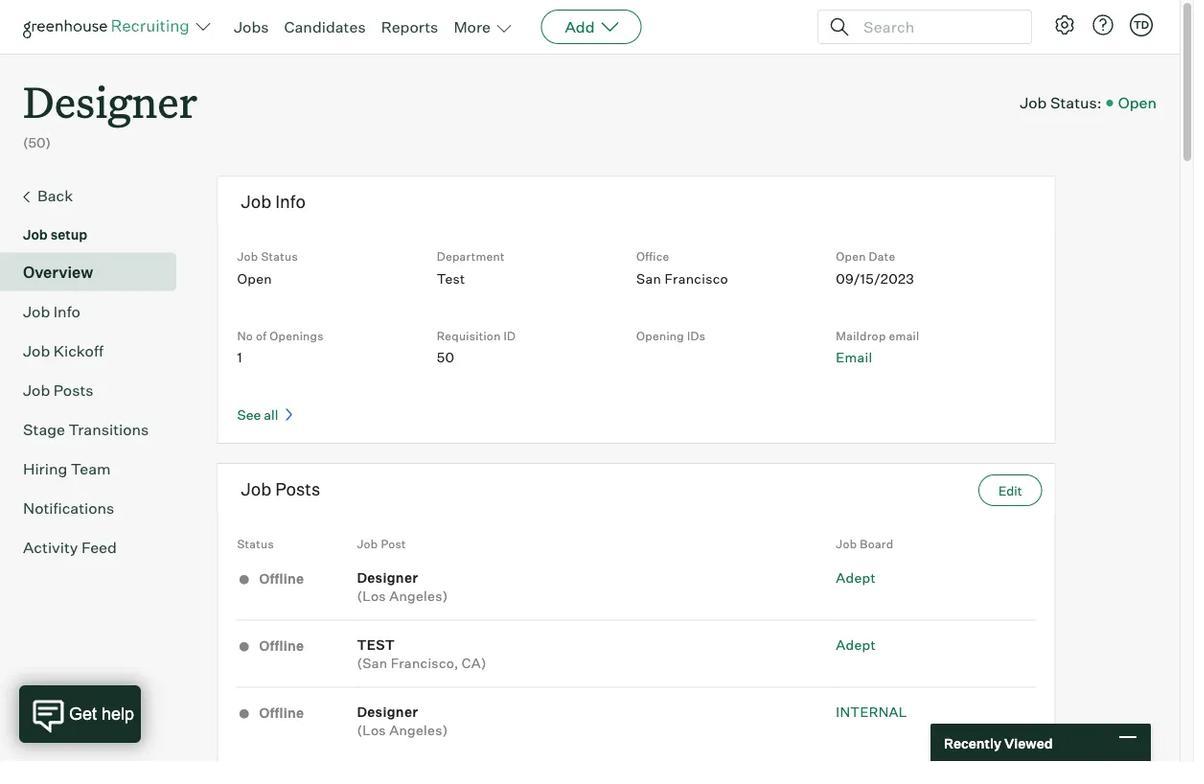 Task type: locate. For each thing, give the bounding box(es) containing it.
job info up job status
[[241, 191, 306, 213]]

1 vertical spatial offline
[[256, 637, 304, 654]]

1 adept from the top
[[837, 569, 876, 586]]

td button
[[1127, 10, 1158, 40]]

0 vertical spatial job info
[[241, 191, 306, 213]]

email link
[[837, 349, 873, 366]]

info up job kickoff
[[53, 302, 80, 321]]

back
[[37, 186, 73, 205]]

more button
[[454, 15, 537, 38]]

0 horizontal spatial job info
[[23, 302, 80, 321]]

internal link
[[837, 704, 908, 720]]

0 vertical spatial open
[[1119, 93, 1158, 112]]

posts down kickoff
[[53, 380, 94, 400]]

test
[[357, 636, 395, 653]]

department
[[437, 250, 505, 264]]

posts down all
[[275, 478, 321, 500]]

job status
[[237, 250, 298, 264]]

job info
[[241, 191, 306, 213], [23, 302, 80, 321]]

designer (los angeles)
[[357, 569, 448, 605], [357, 704, 448, 739]]

job
[[1021, 93, 1048, 112], [241, 191, 272, 213], [23, 226, 48, 243], [237, 250, 258, 264], [23, 302, 50, 321], [23, 341, 50, 360], [23, 380, 50, 400], [241, 478, 272, 500], [357, 537, 378, 551], [837, 537, 858, 551]]

(los
[[357, 588, 386, 605], [357, 722, 386, 739]]

2 adept from the top
[[837, 636, 876, 653]]

adept up the internal link
[[837, 636, 876, 653]]

0 horizontal spatial posts
[[53, 380, 94, 400]]

san
[[637, 270, 662, 287]]

info
[[275, 191, 306, 213], [53, 302, 80, 321]]

td button
[[1131, 13, 1154, 36]]

open
[[1119, 93, 1158, 112], [837, 250, 867, 264], [237, 270, 272, 287]]

2 vertical spatial offline
[[256, 705, 304, 721]]

job left kickoff
[[23, 341, 50, 360]]

team
[[71, 459, 111, 478]]

designer (los angeles) down francisco,
[[357, 704, 448, 739]]

1 vertical spatial adept link
[[837, 636, 876, 653]]

no
[[237, 328, 253, 343]]

all
[[264, 406, 278, 423]]

internal
[[837, 704, 908, 720]]

recently viewed
[[945, 735, 1054, 752]]

adept link
[[837, 569, 876, 586], [837, 636, 876, 653]]

kickoff
[[53, 341, 103, 360]]

opening
[[637, 328, 685, 343]]

job down see all
[[241, 478, 272, 500]]

maildrop
[[837, 328, 887, 343]]

job info down overview
[[23, 302, 80, 321]]

info up job status
[[275, 191, 306, 213]]

hiring
[[23, 459, 67, 478]]

job posts down job kickoff
[[23, 380, 94, 400]]

jobs
[[234, 17, 269, 36]]

job posts link
[[23, 379, 169, 402]]

edit
[[999, 483, 1023, 498]]

2 horizontal spatial open
[[1119, 93, 1158, 112]]

0 vertical spatial designer (los angeles)
[[357, 569, 448, 605]]

offline
[[256, 570, 304, 587], [256, 637, 304, 654], [256, 705, 304, 721]]

0 vertical spatial offline
[[256, 570, 304, 587]]

openings
[[270, 328, 324, 343]]

2 (los from the top
[[357, 722, 386, 739]]

job post
[[357, 537, 406, 551]]

designer
[[23, 73, 198, 129], [357, 569, 419, 586], [357, 704, 419, 720]]

designer down post
[[357, 569, 419, 586]]

job left status: at right
[[1021, 93, 1048, 112]]

0 horizontal spatial job posts
[[23, 380, 94, 400]]

job left setup
[[23, 226, 48, 243]]

adept
[[837, 569, 876, 586], [837, 636, 876, 653]]

2 angeles) from the top
[[390, 722, 448, 739]]

designer down (san
[[357, 704, 419, 720]]

1 vertical spatial (los
[[357, 722, 386, 739]]

(los for internal
[[357, 722, 386, 739]]

0 vertical spatial adept link
[[837, 569, 876, 586]]

2 designer (los angeles) from the top
[[357, 704, 448, 739]]

0 vertical spatial adept
[[837, 569, 876, 586]]

job up job status
[[241, 191, 272, 213]]

0 vertical spatial job posts
[[23, 380, 94, 400]]

notifications
[[23, 498, 114, 518]]

transitions
[[69, 420, 149, 439]]

adept down job board
[[837, 569, 876, 586]]

open down job status
[[237, 270, 272, 287]]

maildrop email
[[837, 328, 920, 343]]

50
[[437, 349, 455, 366]]

1 vertical spatial adept
[[837, 636, 876, 653]]

1 horizontal spatial open
[[837, 250, 867, 264]]

hiring team
[[23, 459, 111, 478]]

1 adept link from the top
[[837, 569, 876, 586]]

1 vertical spatial angeles)
[[390, 722, 448, 739]]

1 angeles) from the top
[[390, 588, 448, 605]]

0 vertical spatial angeles)
[[390, 588, 448, 605]]

back link
[[23, 184, 169, 209]]

1 designer (los angeles) from the top
[[357, 569, 448, 605]]

designer (los angeles) for internal
[[357, 704, 448, 739]]

1 vertical spatial job posts
[[241, 478, 321, 500]]

angeles) down post
[[390, 588, 448, 605]]

add button
[[541, 10, 642, 44]]

configure image
[[1054, 13, 1077, 36]]

candidates
[[284, 17, 366, 36]]

0 vertical spatial posts
[[53, 380, 94, 400]]

activity feed link
[[23, 536, 169, 559]]

designer (los angeles) down post
[[357, 569, 448, 605]]

francisco
[[665, 270, 729, 287]]

job posts
[[23, 380, 94, 400], [241, 478, 321, 500]]

0 vertical spatial status
[[261, 250, 298, 264]]

0 horizontal spatial open
[[237, 270, 272, 287]]

open left date
[[837, 250, 867, 264]]

post
[[381, 537, 406, 551]]

angeles) down francisco,
[[390, 722, 448, 739]]

2 adept link from the top
[[837, 636, 876, 653]]

1 vertical spatial designer (los angeles)
[[357, 704, 448, 739]]

angeles) for internal
[[390, 722, 448, 739]]

0 vertical spatial designer
[[23, 73, 198, 129]]

(los up test
[[357, 588, 386, 605]]

1 vertical spatial posts
[[275, 478, 321, 500]]

designer (los angeles) for adept
[[357, 569, 448, 605]]

jobs link
[[234, 17, 269, 36]]

stage
[[23, 420, 65, 439]]

board
[[861, 537, 894, 551]]

0 vertical spatial (los
[[357, 588, 386, 605]]

job up stage
[[23, 380, 50, 400]]

adept link down job board
[[837, 569, 876, 586]]

status
[[261, 250, 298, 264], [237, 537, 274, 551]]

0 vertical spatial info
[[275, 191, 306, 213]]

date
[[869, 250, 896, 264]]

1 vertical spatial designer
[[357, 569, 419, 586]]

1 horizontal spatial posts
[[275, 478, 321, 500]]

more
[[454, 17, 491, 36]]

job left post
[[357, 537, 378, 551]]

0 horizontal spatial info
[[53, 302, 80, 321]]

opening ids
[[637, 328, 706, 343]]

2 vertical spatial designer
[[357, 704, 419, 720]]

open right status: at right
[[1119, 93, 1158, 112]]

ids
[[688, 328, 706, 343]]

notifications link
[[23, 496, 169, 519]]

designer down greenhouse recruiting image
[[23, 73, 198, 129]]

posts
[[53, 380, 94, 400], [275, 478, 321, 500]]

job board
[[837, 537, 894, 551]]

angeles)
[[390, 588, 448, 605], [390, 722, 448, 739]]

adept link up the internal link
[[837, 636, 876, 653]]

email
[[837, 349, 873, 366]]

1 vertical spatial info
[[53, 302, 80, 321]]

job posts down all
[[241, 478, 321, 500]]

(los down (san
[[357, 722, 386, 739]]

job kickoff
[[23, 341, 103, 360]]

1 (los from the top
[[357, 588, 386, 605]]



Task type: describe. For each thing, give the bounding box(es) containing it.
1 vertical spatial status
[[237, 537, 274, 551]]

2 offline from the top
[[256, 637, 304, 654]]

activity
[[23, 538, 78, 557]]

id
[[504, 328, 516, 343]]

1 offline from the top
[[256, 570, 304, 587]]

(50)
[[23, 134, 51, 151]]

td
[[1134, 18, 1150, 31]]

edit link
[[979, 475, 1043, 507]]

(san
[[357, 655, 388, 672]]

add
[[565, 17, 595, 36]]

requisition id
[[437, 328, 516, 343]]

job status:
[[1021, 93, 1103, 112]]

job up no
[[237, 250, 258, 264]]

reports
[[381, 17, 439, 36]]

more link
[[454, 17, 514, 38]]

adept for test (san francisco, ca)
[[837, 636, 876, 653]]

see all
[[237, 406, 281, 423]]

job posts inside job posts link
[[23, 380, 94, 400]]

test
[[437, 270, 466, 287]]

see
[[237, 406, 261, 423]]

job down overview
[[23, 302, 50, 321]]

recently
[[945, 735, 1002, 752]]

adept for designer (los angeles)
[[837, 569, 876, 586]]

office
[[637, 250, 670, 264]]

feed
[[82, 538, 117, 557]]

viewed
[[1005, 735, 1054, 752]]

email
[[889, 328, 920, 343]]

angeles) for adept
[[390, 588, 448, 605]]

setup
[[51, 226, 87, 243]]

job kickoff link
[[23, 339, 169, 362]]

job info link
[[23, 300, 169, 323]]

designer (50)
[[23, 73, 198, 151]]

designer for internal
[[357, 704, 419, 720]]

1 horizontal spatial job posts
[[241, 478, 321, 500]]

greenhouse recruiting image
[[23, 15, 196, 38]]

of
[[256, 328, 267, 343]]

stage transitions link
[[23, 418, 169, 441]]

job left board
[[837, 537, 858, 551]]

(los for adept
[[357, 588, 386, 605]]

designer for adept
[[357, 569, 419, 586]]

ca)
[[462, 655, 487, 672]]

3 offline from the top
[[256, 705, 304, 721]]

status:
[[1051, 93, 1103, 112]]

1 vertical spatial job info
[[23, 302, 80, 321]]

overview
[[23, 262, 93, 282]]

stage transitions
[[23, 420, 149, 439]]

test (san francisco, ca)
[[357, 636, 487, 672]]

francisco,
[[391, 655, 459, 672]]

Search text field
[[859, 13, 1015, 41]]

overview link
[[23, 261, 169, 284]]

candidates link
[[284, 17, 366, 36]]

1 horizontal spatial job info
[[241, 191, 306, 213]]

open date
[[837, 250, 896, 264]]

adept link for designer (los angeles)
[[837, 569, 876, 586]]

hiring team link
[[23, 457, 169, 480]]

activity feed
[[23, 538, 117, 557]]

2 vertical spatial open
[[237, 270, 272, 287]]

requisition
[[437, 328, 501, 343]]

no of openings
[[237, 328, 324, 343]]

san francisco
[[637, 270, 729, 287]]

1
[[237, 349, 242, 366]]

09/15/2023
[[837, 270, 915, 287]]

see all link
[[237, 406, 293, 423]]

designer link
[[23, 54, 198, 133]]

1 vertical spatial open
[[837, 250, 867, 264]]

reports link
[[381, 17, 439, 36]]

adept link for test (san francisco, ca)
[[837, 636, 876, 653]]

1 horizontal spatial info
[[275, 191, 306, 213]]

job setup
[[23, 226, 87, 243]]



Task type: vqa. For each thing, say whether or not it's contained in the screenshot.
leftmost Info
yes



